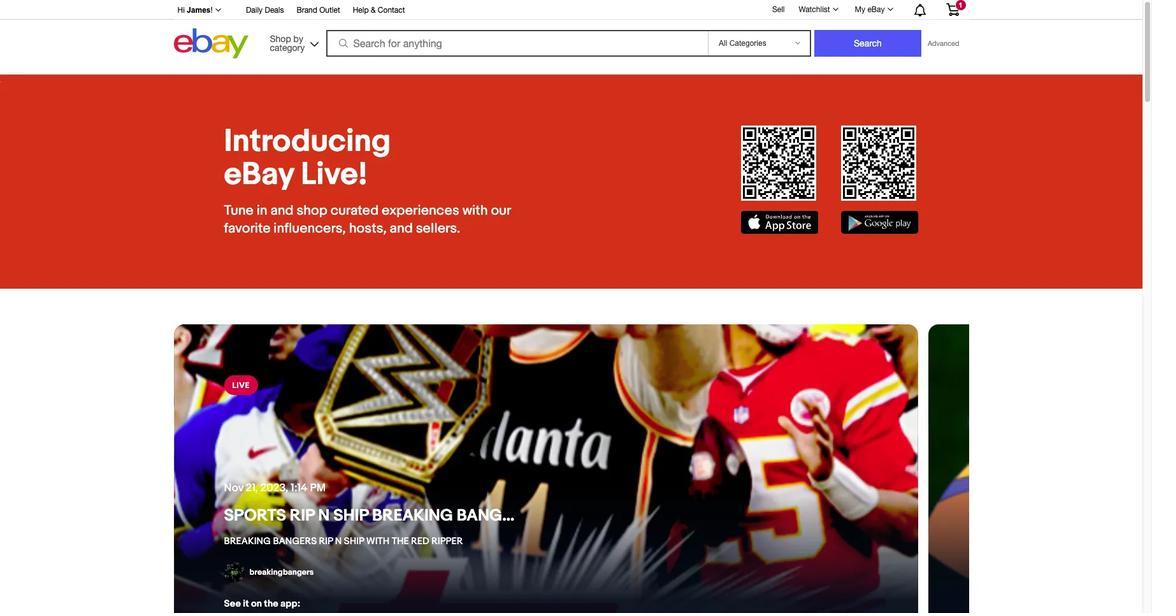 Task type: describe. For each thing, give the bounding box(es) containing it.
introducing<br/>ebay live! element
[[224, 123, 536, 194]]

1
[[959, 1, 963, 9]]

advanced link
[[922, 31, 966, 56]]

daily deals link
[[246, 4, 284, 18]]

live
[[232, 381, 250, 391]]

outlet
[[320, 6, 340, 15]]

my ebay link
[[848, 2, 899, 17]]

shop
[[297, 203, 328, 219]]

0 vertical spatial red
[[613, 506, 644, 526]]

live!
[[301, 156, 368, 194]]

sports
[[224, 506, 286, 526]]

breakingbangers
[[250, 567, 314, 578]]

see
[[224, 598, 241, 610]]

1:14
[[291, 482, 308, 495]]

sellers.
[[416, 221, 461, 237]]

breakingbangers link
[[224, 562, 314, 583]]

0 horizontal spatial red
[[411, 536, 430, 548]]

in
[[257, 203, 268, 219]]

app:
[[281, 598, 301, 610]]

watchlist link
[[792, 2, 845, 17]]

0 horizontal spatial breaking
[[224, 536, 271, 548]]

category
[[270, 42, 305, 53]]

see it on the app:
[[224, 598, 301, 610]]

on
[[251, 598, 262, 610]]

nov
[[224, 482, 244, 495]]

sell link
[[767, 5, 791, 14]]

1 qrcode image from the left
[[741, 126, 817, 201]]

introducing ebay live!
[[224, 123, 391, 194]]

watchlist
[[799, 5, 831, 14]]

our
[[491, 203, 511, 219]]

Search for anything text field
[[328, 31, 706, 55]]

daily
[[246, 6, 263, 15]]

the
[[264, 598, 278, 610]]

&
[[371, 6, 376, 15]]

ebay for my
[[868, 5, 885, 14]]

0 horizontal spatial and
[[271, 203, 294, 219]]

brand outlet
[[297, 6, 340, 15]]

1 vertical spatial ripper
[[432, 536, 463, 548]]

hi
[[178, 6, 185, 15]]

brand
[[297, 6, 317, 15]]

brand outlet link
[[297, 4, 340, 18]]

1 vertical spatial the
[[392, 536, 409, 548]]

shop
[[270, 33, 291, 44]]

sports rip n ship breaking bangers with the red ripper
[[224, 506, 703, 526]]

1 horizontal spatial breaking
[[372, 506, 453, 526]]

1 horizontal spatial n
[[335, 536, 342, 548]]

0 vertical spatial ship
[[334, 506, 369, 526]]

breaking bangers rip n ship with the red ripper
[[224, 536, 463, 548]]



Task type: vqa. For each thing, say whether or not it's contained in the screenshot.
Help & Contact link
yes



Task type: locate. For each thing, give the bounding box(es) containing it.
breakingbangers image
[[224, 562, 245, 583]]

1 horizontal spatial red
[[613, 506, 644, 526]]

0 vertical spatial breaking
[[372, 506, 453, 526]]

shop by category button
[[264, 28, 322, 56]]

0 horizontal spatial with
[[367, 536, 390, 548]]

nov 21, 2023, 1:14 pm
[[224, 482, 326, 495]]

sell
[[773, 5, 785, 14]]

ripper
[[648, 506, 703, 526], [432, 536, 463, 548]]

0 horizontal spatial bangers
[[273, 536, 317, 548]]

0 horizontal spatial qrcode image
[[741, 126, 817, 201]]

n
[[318, 506, 330, 526], [335, 536, 342, 548]]

breaking
[[372, 506, 453, 526], [224, 536, 271, 548]]

help
[[353, 6, 369, 15]]

1 vertical spatial with
[[367, 536, 390, 548]]

1 vertical spatial breaking
[[224, 536, 271, 548]]

1 vertical spatial red
[[411, 536, 430, 548]]

1 vertical spatial ebay
[[224, 156, 294, 194]]

tune in and shop curated experiences with our favorite influencers, hosts, and sellers.
[[224, 203, 511, 237]]

help & contact link
[[353, 4, 405, 18]]

tune
[[224, 203, 254, 219]]

0 horizontal spatial ripper
[[432, 536, 463, 548]]

0 vertical spatial with
[[536, 506, 576, 526]]

1 vertical spatial and
[[390, 221, 413, 237]]

1 vertical spatial rip
[[319, 536, 333, 548]]

1 horizontal spatial and
[[390, 221, 413, 237]]

None submit
[[815, 30, 922, 57]]

red
[[613, 506, 644, 526], [411, 536, 430, 548]]

hi james !
[[178, 6, 213, 15]]

account navigation
[[171, 0, 969, 20]]

qrcode image
[[741, 126, 817, 201], [842, 126, 917, 201]]

ebay right my
[[868, 5, 885, 14]]

contact
[[378, 6, 405, 15]]

!
[[211, 6, 213, 15]]

1 horizontal spatial ebay
[[868, 5, 885, 14]]

rip down pm
[[319, 536, 333, 548]]

1 link
[[939, 0, 968, 18]]

none submit inside shop by category banner
[[815, 30, 922, 57]]

james
[[187, 6, 211, 15]]

1 horizontal spatial bangers
[[457, 506, 532, 526]]

ebay inside 'introducing ebay live!'
[[224, 156, 294, 194]]

curated
[[331, 203, 379, 219]]

help & contact
[[353, 6, 405, 15]]

my
[[855, 5, 866, 14]]

0 vertical spatial rip
[[290, 506, 315, 526]]

deals
[[265, 6, 284, 15]]

ebay inside "link"
[[868, 5, 885, 14]]

ship
[[334, 506, 369, 526], [344, 536, 364, 548]]

rip down the 1:14
[[290, 506, 315, 526]]

1 horizontal spatial ripper
[[648, 506, 703, 526]]

0 vertical spatial ripper
[[648, 506, 703, 526]]

0 vertical spatial ebay
[[868, 5, 885, 14]]

0 horizontal spatial n
[[318, 506, 330, 526]]

0 vertical spatial the
[[580, 506, 609, 526]]

1 horizontal spatial the
[[580, 506, 609, 526]]

2 qrcode image from the left
[[842, 126, 917, 201]]

ebay
[[868, 5, 885, 14], [224, 156, 294, 194]]

1 horizontal spatial with
[[536, 506, 576, 526]]

0 vertical spatial n
[[318, 506, 330, 526]]

and right 'in'
[[271, 203, 294, 219]]

it
[[243, 598, 249, 610]]

1 vertical spatial n
[[335, 536, 342, 548]]

21,
[[246, 482, 258, 495]]

ebay up 'in'
[[224, 156, 294, 194]]

with
[[536, 506, 576, 526], [367, 536, 390, 548]]

0 horizontal spatial ebay
[[224, 156, 294, 194]]

daily deals
[[246, 6, 284, 15]]

1 horizontal spatial rip
[[319, 536, 333, 548]]

with
[[463, 203, 488, 219]]

and down experiences
[[390, 221, 413, 237]]

shop by category
[[270, 33, 305, 53]]

1 vertical spatial bangers
[[273, 536, 317, 548]]

0 horizontal spatial rip
[[290, 506, 315, 526]]

the
[[580, 506, 609, 526], [392, 536, 409, 548]]

0 vertical spatial and
[[271, 203, 294, 219]]

introducing
[[224, 123, 391, 161]]

1 vertical spatial ship
[[344, 536, 364, 548]]

1 horizontal spatial qrcode image
[[842, 126, 917, 201]]

my ebay
[[855, 5, 885, 14]]

0 vertical spatial bangers
[[457, 506, 532, 526]]

experiences
[[382, 203, 460, 219]]

influencers,
[[274, 221, 346, 237]]

2023,
[[261, 482, 288, 495]]

hosts,
[[349, 221, 387, 237]]

pm
[[310, 482, 326, 495]]

ebay for introducing
[[224, 156, 294, 194]]

0 horizontal spatial the
[[392, 536, 409, 548]]

advanced
[[928, 40, 960, 47]]

shop by category banner
[[171, 0, 969, 75]]

bangers
[[457, 506, 532, 526], [273, 536, 317, 548]]

rip
[[290, 506, 315, 526], [319, 536, 333, 548]]

by
[[294, 33, 303, 44]]

favorite
[[224, 221, 271, 237]]

and
[[271, 203, 294, 219], [390, 221, 413, 237]]



